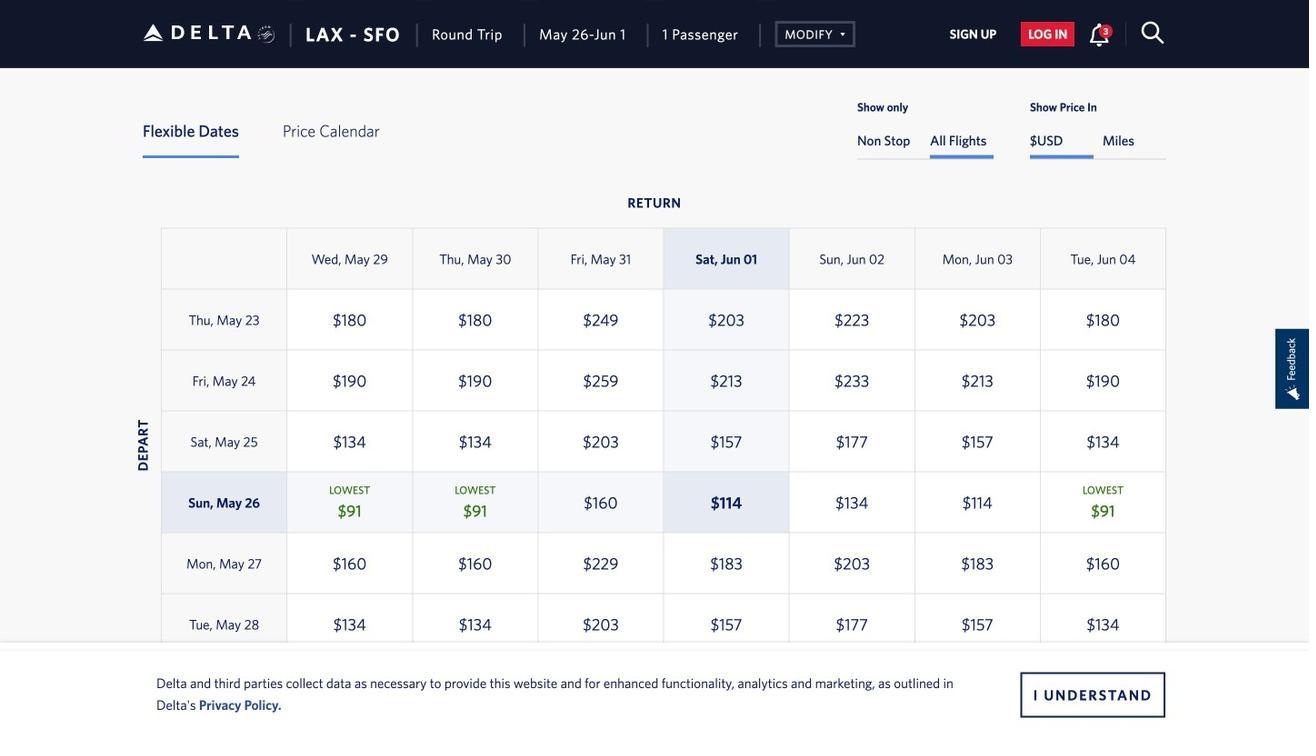 Task type: describe. For each thing, give the bounding box(es) containing it.
2 horizontal spatial tab list
[[1031, 132, 1167, 160]]

skyteam image
[[258, 6, 275, 63]]



Task type: locate. For each thing, give the bounding box(es) containing it.
0 horizontal spatial tab list
[[143, 102, 424, 158]]

tab list
[[858, 100, 994, 160], [143, 102, 424, 158], [1031, 132, 1167, 160]]

1 horizontal spatial tab list
[[858, 100, 994, 160]]

advsearchtriangle image
[[834, 25, 846, 41]]

delta air lines image
[[143, 4, 252, 61]]

tab
[[858, 100, 994, 114], [858, 132, 921, 159], [930, 132, 994, 159], [1031, 132, 1094, 159], [1103, 132, 1167, 159]]



Task type: vqa. For each thing, say whether or not it's contained in the screenshot.
the middle tab list
yes



